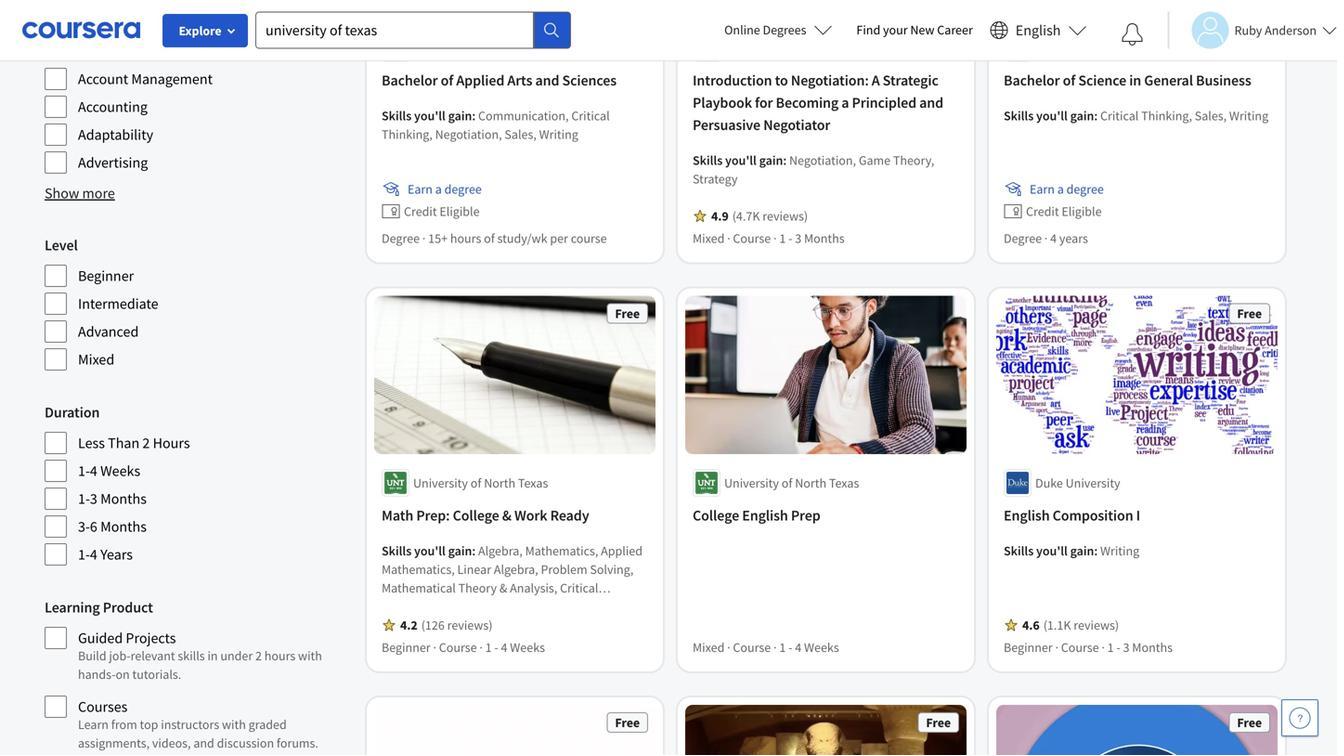 Task type: locate. For each thing, give the bounding box(es) containing it.
0 vertical spatial hours
[[450, 230, 481, 247]]

credit eligible up years
[[1026, 203, 1102, 220]]

hours right 15+
[[450, 230, 481, 247]]

1 vertical spatial 3
[[90, 489, 97, 508]]

graded
[[249, 716, 287, 733]]

1 horizontal spatial with
[[298, 647, 322, 664]]

playbook
[[693, 93, 752, 112]]

skills you'll gain : up the strategy
[[693, 152, 789, 169]]

course
[[733, 230, 771, 247], [439, 639, 477, 656], [733, 639, 771, 656], [1061, 639, 1099, 656]]

new
[[910, 21, 935, 38]]

0 horizontal spatial hours
[[264, 647, 296, 664]]

2 degree from the left
[[1004, 230, 1042, 247]]

a up 15+
[[435, 181, 442, 197]]

1 eligible from the left
[[440, 203, 480, 220]]

skills up account at the left
[[45, 39, 78, 58]]

online degrees button
[[710, 9, 847, 50]]

0 horizontal spatial writing
[[539, 126, 578, 143]]

english down duke
[[1004, 506, 1050, 525]]

critical down sciences
[[571, 107, 610, 124]]

english right career on the right of page
[[1016, 21, 1061, 39]]

ruby anderson button
[[1168, 12, 1337, 49]]

0 vertical spatial 3
[[795, 230, 802, 247]]

None search field
[[255, 12, 571, 49]]

texas up college english prep link
[[829, 474, 859, 491]]

1 horizontal spatial earn a degree
[[1030, 181, 1104, 197]]

applied for of
[[456, 71, 505, 90]]

discussion
[[217, 735, 274, 751]]

0 horizontal spatial mathematics,
[[382, 561, 455, 578]]

of inside "link"
[[1063, 71, 1076, 90]]

critical inside communication, critical thinking, negotiation, sales, writing
[[571, 107, 610, 124]]

degree · 15+ hours of study/wk per course
[[382, 230, 607, 247]]

0 horizontal spatial reviews)
[[447, 617, 493, 633]]

university of north texas up 'bachelor of applied arts and sciences' in the top left of the page
[[413, 39, 548, 56]]

2 right the than at the left of page
[[142, 434, 150, 452]]

(graphics),
[[382, 617, 440, 633]]

0 horizontal spatial and
[[193, 735, 214, 751]]

2 right the under
[[255, 647, 262, 664]]

north for in
[[1106, 39, 1138, 56]]

0 vertical spatial &
[[502, 506, 512, 525]]

0 vertical spatial applied
[[456, 71, 505, 90]]

with inside build job-relevant skills in under 2 hours with hands-on tutorials.
[[298, 647, 322, 664]]

1 1- from the top
[[78, 462, 90, 480]]

0 horizontal spatial negotiation,
[[435, 126, 502, 143]]

15+
[[428, 230, 448, 247]]

2 earn a degree from the left
[[1030, 181, 1104, 197]]

science
[[1079, 71, 1127, 90]]

show notifications image
[[1121, 23, 1144, 46]]

mathematics, up problem
[[525, 542, 598, 559]]

your
[[883, 21, 908, 38]]

1 vertical spatial sales,
[[505, 126, 537, 143]]

1 horizontal spatial credit eligible
[[1026, 203, 1102, 220]]

skills you'll gain : for math
[[382, 542, 478, 559]]

weeks inside duration group
[[100, 462, 140, 480]]

2 vertical spatial mixed
[[693, 639, 725, 656]]

2 credit from the left
[[1026, 203, 1059, 220]]

bachelor inside "link"
[[1004, 71, 1060, 90]]

texas up bachelor of science in general business "link"
[[1140, 39, 1170, 56]]

2 vertical spatial writing
[[1101, 542, 1140, 559]]

guided
[[78, 629, 123, 647]]

4.6
[[1023, 617, 1040, 633]]

account management
[[78, 70, 213, 88]]

years
[[100, 545, 133, 564]]

and
[[535, 71, 559, 90], [920, 93, 944, 112], [193, 735, 214, 751]]

0 horizontal spatial beginner
[[78, 267, 134, 285]]

1 horizontal spatial degree
[[1004, 230, 1042, 247]]

duke
[[1036, 474, 1063, 491]]

skills you'll gain : for bachelor
[[382, 107, 478, 124]]

1 vertical spatial general
[[571, 617, 613, 633]]

2 earn from the left
[[1030, 181, 1055, 197]]

bachelor down what do you want to learn? text box
[[382, 71, 438, 90]]

beginner for english composition i
[[1004, 639, 1053, 656]]

0 horizontal spatial with
[[222, 716, 246, 733]]

credit eligible for applied
[[404, 203, 480, 220]]

skills you'll gain : down prep:
[[382, 542, 478, 559]]

0 horizontal spatial earn
[[408, 181, 433, 197]]

university up 'bachelor of applied arts and sciences' in the top left of the page
[[413, 39, 468, 56]]

general down geometry,
[[571, 617, 613, 633]]

2 inside build job-relevant skills in under 2 hours with hands-on tutorials.
[[255, 647, 262, 664]]

0 horizontal spatial applied
[[456, 71, 505, 90]]

- for introduction to negotiation: a strategic playbook for becoming a principled and persuasive negotiator
[[789, 230, 793, 247]]

2 degree from the left
[[1067, 181, 1104, 197]]

1 for math
[[485, 639, 492, 656]]

university for college english prep
[[724, 474, 779, 491]]

weeks for beginner · course · 1 - 4 weeks
[[510, 639, 545, 656]]

0 horizontal spatial weeks
[[100, 462, 140, 480]]

credit eligible up 15+
[[404, 203, 480, 220]]

general inside algebra, mathematics, applied mathematics, linear algebra, problem solving, mathematical theory & analysis, critical thinking, differential equations, geometry, plot (graphics), probability & statistics, general statistics
[[571, 617, 613, 633]]

writing down 'communication,'
[[539, 126, 578, 143]]

beginner down 4.6
[[1004, 639, 1053, 656]]

0 vertical spatial 1-
[[78, 462, 90, 480]]

1 degree from the left
[[444, 181, 482, 197]]

general inside "link"
[[1144, 71, 1193, 90]]

algebra, mathematics, applied mathematics, linear algebra, problem solving, mathematical theory & analysis, critical thinking, differential equations, geometry, plot (graphics), probability & statistics, general statistics
[[382, 542, 643, 652]]

1 horizontal spatial in
[[1130, 71, 1142, 90]]

credit up 15+
[[404, 203, 437, 220]]

1 horizontal spatial negotiation,
[[789, 152, 856, 169]]

0 vertical spatial in
[[1130, 71, 1142, 90]]

1 horizontal spatial reviews)
[[763, 208, 808, 224]]

1 credit eligible from the left
[[404, 203, 480, 220]]

of left science
[[1063, 71, 1076, 90]]

and right arts
[[535, 71, 559, 90]]

negotiation, inside communication, critical thinking, negotiation, sales, writing
[[435, 126, 502, 143]]

0 horizontal spatial degree
[[382, 230, 420, 247]]

a for bachelor of applied arts and sciences
[[435, 181, 442, 197]]

help center image
[[1289, 707, 1311, 729]]

you'll down bachelor of science in general business
[[1036, 107, 1068, 124]]

differential
[[435, 598, 496, 615]]

find your new career
[[857, 21, 973, 38]]

a
[[872, 71, 880, 90]]

algebra, up linear at the left bottom of page
[[478, 542, 523, 559]]

in right skills
[[208, 647, 218, 664]]

: down negotiator
[[783, 152, 787, 169]]

reviews) up mixed · course · 1 - 3 months
[[763, 208, 808, 224]]

algebra, up analysis,
[[494, 561, 538, 578]]

1 degree from the left
[[382, 230, 420, 247]]

2 horizontal spatial writing
[[1230, 107, 1269, 124]]

negotiation,
[[435, 126, 502, 143], [789, 152, 856, 169]]

introduction to negotiation: a strategic playbook for becoming a principled and persuasive negotiator
[[693, 71, 944, 134]]

mixed
[[693, 230, 725, 247], [78, 350, 114, 369], [693, 639, 725, 656]]

a for bachelor of science in general business
[[1058, 181, 1064, 197]]

What do you want to learn? text field
[[255, 12, 534, 49]]

english inside english composition i 'link'
[[1004, 506, 1050, 525]]

sales, down "business"
[[1195, 107, 1227, 124]]

& left work
[[502, 506, 512, 525]]

university of north texas up math prep: college & work ready
[[413, 474, 548, 491]]

with
[[298, 647, 322, 664], [222, 716, 246, 733]]

gain for math prep: college & work ready
[[448, 542, 472, 559]]

1 horizontal spatial writing
[[1101, 542, 1140, 559]]

: for math prep: college & work ready
[[472, 542, 476, 559]]

skills you'll gain : for introduction
[[693, 152, 789, 169]]

3 inside duration group
[[90, 489, 97, 508]]

gain down 'bachelor of applied arts and sciences' in the top left of the page
[[448, 107, 472, 124]]

1
[[779, 230, 786, 247], [485, 639, 492, 656], [779, 639, 786, 656], [1108, 639, 1114, 656]]

0 horizontal spatial 3
[[90, 489, 97, 508]]

sciences
[[562, 71, 617, 90]]

2 bachelor from the left
[[1004, 71, 1060, 90]]

1 earn a degree from the left
[[408, 181, 482, 197]]

you'll up the strategy
[[725, 152, 757, 169]]

1- down 'less'
[[78, 462, 90, 480]]

earn up 15+
[[408, 181, 433, 197]]

1- up 3-
[[78, 489, 90, 508]]

earn for applied
[[408, 181, 433, 197]]

4
[[1051, 230, 1057, 247], [90, 462, 97, 480], [90, 545, 97, 564], [501, 639, 508, 656], [795, 639, 802, 656]]

applied up solving,
[[601, 542, 643, 559]]

learn from top instructors with graded assignments, videos, and discussion forums.
[[78, 716, 318, 751]]

0 horizontal spatial college
[[453, 506, 499, 525]]

2 1- from the top
[[78, 489, 90, 508]]

coursera image
[[22, 15, 140, 45]]

2 horizontal spatial beginner
[[1004, 639, 1053, 656]]

credit for science
[[1026, 203, 1059, 220]]

critical
[[571, 107, 610, 124], [1101, 107, 1139, 124], [560, 579, 598, 596]]

in
[[1130, 71, 1142, 90], [208, 647, 218, 664]]

beginner · course · 1 - 4 weeks
[[382, 639, 545, 656]]

communication,
[[478, 107, 569, 124]]

1 vertical spatial 2
[[255, 647, 262, 664]]

1- for 1-4 years
[[78, 545, 90, 564]]

1 college from the left
[[453, 506, 499, 525]]

applied
[[456, 71, 505, 90], [601, 542, 643, 559]]

university down degrees
[[749, 39, 803, 56]]

skills down math
[[382, 542, 412, 559]]

adaptability
[[78, 125, 153, 144]]

1 horizontal spatial eligible
[[1062, 203, 1102, 220]]

university
[[413, 39, 468, 56], [749, 39, 803, 56], [1036, 39, 1090, 56], [413, 474, 468, 491], [724, 474, 779, 491], [1066, 474, 1121, 491]]

1 horizontal spatial 3
[[795, 230, 802, 247]]

·
[[422, 230, 426, 247], [727, 230, 731, 247], [774, 230, 777, 247], [1045, 230, 1048, 247], [433, 639, 436, 656], [480, 639, 483, 656], [727, 639, 731, 656], [774, 639, 777, 656], [1055, 639, 1059, 656], [1102, 639, 1105, 656]]

management
[[131, 70, 213, 88]]

mixed for mixed
[[78, 350, 114, 369]]

degree
[[382, 230, 420, 247], [1004, 230, 1042, 247]]

1- for 1-3 months
[[78, 489, 90, 508]]

2 horizontal spatial reviews)
[[1074, 617, 1119, 633]]

university up science
[[1036, 39, 1090, 56]]

1 horizontal spatial applied
[[601, 542, 643, 559]]

credit for applied
[[404, 203, 437, 220]]

english composition i link
[[1004, 504, 1270, 526]]

of up communication, critical thinking, negotiation, sales, writing
[[441, 71, 453, 90]]

university of north texas up science
[[1036, 39, 1170, 56]]

eligible for applied
[[440, 203, 480, 220]]

english for english composition i
[[1004, 506, 1050, 525]]

and down the "strategic" at the top right
[[920, 93, 944, 112]]

applied for mathematics,
[[601, 542, 643, 559]]

a
[[842, 93, 849, 112], [435, 181, 442, 197], [1058, 181, 1064, 197]]

probability
[[443, 617, 503, 633]]

videos,
[[152, 735, 191, 751]]

texas for general
[[1140, 39, 1170, 56]]

1 for introduction
[[779, 230, 786, 247]]

english inside english 'button'
[[1016, 21, 1061, 39]]

texas
[[518, 39, 548, 56], [1140, 39, 1170, 56], [518, 474, 548, 491], [829, 474, 859, 491]]

and inside learn from top instructors with graded assignments, videos, and discussion forums.
[[193, 735, 214, 751]]

sales, inside communication, critical thinking, negotiation, sales, writing
[[505, 126, 537, 143]]

hours right the under
[[264, 647, 296, 664]]

english button
[[982, 0, 1094, 60]]

gain down science
[[1070, 107, 1094, 124]]

1 horizontal spatial and
[[535, 71, 559, 90]]

and down "instructors"
[[193, 735, 214, 751]]

2 vertical spatial 3
[[1123, 639, 1130, 656]]

1 horizontal spatial beginner
[[382, 639, 431, 656]]

mathematics, up mathematical
[[382, 561, 455, 578]]

you'll down prep:
[[414, 542, 446, 559]]

2 college from the left
[[693, 506, 739, 525]]

1 horizontal spatial weeks
[[510, 639, 545, 656]]

and inside introduction to negotiation: a strategic playbook for becoming a principled and persuasive negotiator
[[920, 93, 944, 112]]

north up math prep: college & work ready
[[484, 474, 516, 491]]

gain for introduction to negotiation: a strategic playbook for becoming a principled and persuasive negotiator
[[759, 152, 783, 169]]

0 horizontal spatial degree
[[444, 181, 482, 197]]

1 horizontal spatial 2
[[255, 647, 262, 664]]

becoming
[[776, 93, 839, 112]]

1 horizontal spatial college
[[693, 506, 739, 525]]

per
[[550, 230, 568, 247]]

hands-
[[78, 666, 116, 683]]

0 horizontal spatial credit
[[404, 203, 437, 220]]

north up 'bachelor of applied arts and sciences' in the top left of the page
[[484, 39, 516, 56]]

a up years
[[1058, 181, 1064, 197]]

in right science
[[1130, 71, 1142, 90]]

1 vertical spatial with
[[222, 716, 246, 733]]

1 vertical spatial writing
[[539, 126, 578, 143]]

2 horizontal spatial and
[[920, 93, 944, 112]]

1 for english
[[1108, 639, 1114, 656]]

1 vertical spatial negotiation,
[[789, 152, 856, 169]]

product
[[103, 598, 153, 617]]

: down 'bachelor of applied arts and sciences' in the top left of the page
[[472, 107, 476, 124]]

0 vertical spatial negotiation,
[[435, 126, 502, 143]]

course for introduction to negotiation: a strategic playbook for becoming a principled and persuasive negotiator
[[733, 230, 771, 247]]

reviews)
[[763, 208, 808, 224], [447, 617, 493, 633], [1074, 617, 1119, 633]]

1 vertical spatial in
[[208, 647, 218, 664]]

show more
[[45, 184, 115, 202]]

1 earn from the left
[[408, 181, 433, 197]]

years
[[1060, 230, 1088, 247]]

1 bachelor from the left
[[382, 71, 438, 90]]

1 horizontal spatial credit
[[1026, 203, 1059, 220]]

2 vertical spatial thinking,
[[382, 598, 433, 615]]

1 horizontal spatial a
[[842, 93, 849, 112]]

1 vertical spatial &
[[500, 579, 507, 596]]

2 horizontal spatial weeks
[[804, 639, 839, 656]]

texas up arts
[[518, 39, 548, 56]]

1 vertical spatial mixed
[[78, 350, 114, 369]]

free
[[615, 305, 640, 322], [1237, 305, 1262, 322], [615, 714, 640, 731], [926, 714, 951, 731], [1237, 714, 1262, 731]]

university of north texas for arts
[[413, 39, 548, 56]]

2 vertical spatial and
[[193, 735, 214, 751]]

0 vertical spatial mixed
[[693, 230, 725, 247]]

you'll for bachelor of applied arts and sciences
[[414, 107, 446, 124]]

geometry,
[[559, 598, 615, 615]]

bachelor for bachelor of science in general business
[[1004, 71, 1060, 90]]

negotiator
[[764, 116, 831, 134]]

2 eligible from the left
[[1062, 203, 1102, 220]]

algebra,
[[478, 542, 523, 559], [494, 561, 538, 578]]

gain down negotiator
[[759, 152, 783, 169]]

1 horizontal spatial bachelor
[[1004, 71, 1060, 90]]

0 horizontal spatial eligible
[[440, 203, 480, 220]]

1 credit from the left
[[404, 203, 437, 220]]

in inside build job-relevant skills in under 2 hours with hands-on tutorials.
[[208, 647, 218, 664]]

eligible
[[440, 203, 480, 220], [1062, 203, 1102, 220]]

2 vertical spatial &
[[505, 617, 513, 633]]

: for bachelor of applied arts and sciences
[[472, 107, 476, 124]]

north up bachelor of science in general business
[[1106, 39, 1138, 56]]

university up prep:
[[413, 474, 468, 491]]

1 horizontal spatial general
[[1144, 71, 1193, 90]]

applied left arts
[[456, 71, 505, 90]]

1 horizontal spatial earn
[[1030, 181, 1055, 197]]

work
[[515, 506, 547, 525]]

1 vertical spatial 1-
[[78, 489, 90, 508]]

degree up 15+
[[444, 181, 482, 197]]

eligible up years
[[1062, 203, 1102, 220]]

writing down "business"
[[1230, 107, 1269, 124]]

north
[[484, 39, 516, 56], [1106, 39, 1138, 56], [484, 474, 516, 491], [795, 474, 827, 491]]

english inside college english prep link
[[742, 506, 788, 525]]

0 horizontal spatial credit eligible
[[404, 203, 480, 220]]

skills down what do you want to learn? text box
[[382, 107, 412, 124]]

you'll down 'bachelor of applied arts and sciences' in the top left of the page
[[414, 107, 446, 124]]

1 vertical spatial skills you'll gain :
[[693, 152, 789, 169]]

2 credit eligible from the left
[[1026, 203, 1102, 220]]

0 vertical spatial general
[[1144, 71, 1193, 90]]

with inside learn from top instructors with graded assignments, videos, and discussion forums.
[[222, 716, 246, 733]]

0 horizontal spatial sales,
[[505, 126, 537, 143]]

0 horizontal spatial earn a degree
[[408, 181, 482, 197]]

1- for 1-4 weeks
[[78, 462, 90, 480]]

theory,
[[893, 152, 935, 169]]

1 vertical spatial applied
[[601, 542, 643, 559]]

beginner up intermediate
[[78, 267, 134, 285]]

course
[[571, 230, 607, 247]]

general
[[1144, 71, 1193, 90], [571, 617, 613, 633]]

reviews) down differential
[[447, 617, 493, 633]]

college right prep:
[[453, 506, 499, 525]]

degree up years
[[1067, 181, 1104, 197]]

0 horizontal spatial bachelor
[[382, 71, 438, 90]]

a down negotiation:
[[842, 93, 849, 112]]

applied inside algebra, mathematics, applied mathematics, linear algebra, problem solving, mathematical theory & analysis, critical thinking, differential equations, geometry, plot (graphics), probability & statistics, general statistics
[[601, 542, 643, 559]]

earn a degree up years
[[1030, 181, 1104, 197]]

1 horizontal spatial mathematics,
[[525, 542, 598, 559]]

degree for science
[[1067, 181, 1104, 197]]

advertising
[[78, 153, 148, 172]]

2 horizontal spatial 3
[[1123, 639, 1130, 656]]

0 horizontal spatial 2
[[142, 434, 150, 452]]

skills you'll gain : down 'bachelor of applied arts and sciences' in the top left of the page
[[382, 107, 478, 124]]

1 vertical spatial thinking,
[[382, 126, 433, 143]]

analysis,
[[510, 579, 557, 596]]

beginner for math prep: college & work ready
[[382, 639, 431, 656]]

1 horizontal spatial hours
[[450, 230, 481, 247]]

2 vertical spatial skills you'll gain :
[[382, 542, 478, 559]]

ruby
[[1235, 22, 1262, 39]]

degree left 15+
[[382, 230, 420, 247]]

0 horizontal spatial general
[[571, 617, 613, 633]]

less than 2 hours
[[78, 434, 190, 452]]

with up discussion
[[222, 716, 246, 733]]

arts
[[507, 71, 533, 90]]

& right theory
[[500, 579, 507, 596]]

1 vertical spatial and
[[920, 93, 944, 112]]

0 horizontal spatial in
[[208, 647, 218, 664]]

weeks
[[100, 462, 140, 480], [510, 639, 545, 656], [804, 639, 839, 656]]

mixed inside level group
[[78, 350, 114, 369]]

course for math prep: college & work ready
[[439, 639, 477, 656]]

business
[[1196, 71, 1252, 90]]

earn a degree up 15+
[[408, 181, 482, 197]]

reviews) up beginner · course · 1 - 3 months
[[1074, 617, 1119, 633]]

2 horizontal spatial a
[[1058, 181, 1064, 197]]

-
[[789, 230, 793, 247], [494, 639, 498, 656], [789, 639, 793, 656], [1117, 639, 1121, 656]]

critical up geometry,
[[560, 579, 598, 596]]

bachelor of science in general business
[[1004, 71, 1252, 90]]

texas up work
[[518, 474, 548, 491]]

0 vertical spatial sales,
[[1195, 107, 1227, 124]]

degrees
[[763, 21, 807, 38]]

mixed for mixed · course · 1 - 4 weeks
[[693, 639, 725, 656]]

0 horizontal spatial a
[[435, 181, 442, 197]]

duke university
[[1036, 474, 1121, 491]]

college left "prep"
[[693, 506, 739, 525]]

of up math prep: college & work ready
[[471, 474, 481, 491]]

learning product group
[[45, 596, 348, 755]]

degree for applied
[[444, 181, 482, 197]]

negotiation, down 'communication,'
[[435, 126, 502, 143]]

north for &
[[484, 474, 516, 491]]

with right the under
[[298, 647, 322, 664]]

0 vertical spatial skills you'll gain :
[[382, 107, 478, 124]]

bachelor down english 'button'
[[1004, 71, 1060, 90]]

3 1- from the top
[[78, 545, 90, 564]]

0 vertical spatial and
[[535, 71, 559, 90]]

1 horizontal spatial degree
[[1067, 181, 1104, 197]]

gain up linear at the left bottom of page
[[448, 542, 472, 559]]

english left "prep"
[[742, 506, 788, 525]]

negotiation, down negotiator
[[789, 152, 856, 169]]

0 vertical spatial 2
[[142, 434, 150, 452]]

0 vertical spatial with
[[298, 647, 322, 664]]

1 vertical spatial hours
[[264, 647, 296, 664]]



Task type: describe. For each thing, give the bounding box(es) containing it.
gain down english composition i
[[1070, 542, 1094, 559]]

tutorials.
[[132, 666, 181, 683]]

0 vertical spatial mathematics,
[[525, 542, 598, 559]]

hours inside build job-relevant skills in under 2 hours with hands-on tutorials.
[[264, 647, 296, 664]]

prep:
[[416, 506, 450, 525]]

degree for bachelor of science in general business
[[1004, 230, 1042, 247]]

mixed · course · 1 - 4 weeks
[[693, 639, 839, 656]]

course for english composition i
[[1061, 639, 1099, 656]]

1 vertical spatial mathematics,
[[382, 561, 455, 578]]

north up "prep"
[[795, 474, 827, 491]]

1-4 weeks
[[78, 462, 140, 480]]

skills you'll gain : critical thinking, sales, writing
[[1004, 107, 1269, 124]]

duration group
[[45, 401, 348, 567]]

solving,
[[590, 561, 634, 578]]

courses
[[78, 697, 128, 716]]

hours
[[153, 434, 190, 452]]

negotiation, game theory, strategy
[[693, 152, 935, 187]]

career
[[937, 21, 973, 38]]

: for introduction to negotiation: a strategic playbook for becoming a principled and persuasive negotiator
[[783, 152, 787, 169]]

from
[[111, 716, 137, 733]]

- for english composition i
[[1117, 639, 1121, 656]]

texas for work
[[518, 474, 548, 491]]

4.2 (126 reviews)
[[400, 617, 493, 633]]

earn a degree for applied
[[408, 181, 482, 197]]

of up 'bachelor of applied arts and sciences' in the top left of the page
[[471, 39, 481, 56]]

thinking, inside communication, critical thinking, negotiation, sales, writing
[[382, 126, 433, 143]]

skills
[[178, 647, 205, 664]]

build job-relevant skills in under 2 hours with hands-on tutorials.
[[78, 647, 322, 683]]

you'll for introduction to negotiation: a strategic playbook for becoming a principled and persuasive negotiator
[[725, 152, 757, 169]]

less
[[78, 434, 105, 452]]

skills down english composition i
[[1004, 542, 1034, 559]]

credit eligible for science
[[1026, 203, 1102, 220]]

: down the composition
[[1094, 542, 1098, 559]]

on
[[116, 666, 130, 683]]

(4.7k
[[732, 208, 760, 224]]

1-3 months
[[78, 489, 147, 508]]

explore
[[179, 22, 222, 39]]

mixed for mixed · course · 1 - 3 months
[[693, 230, 725, 247]]

level group
[[45, 234, 348, 371]]

bachelor of applied arts and sciences link
[[382, 69, 648, 91]]

online degrees
[[725, 21, 807, 38]]

degree · 4 years
[[1004, 230, 1088, 247]]

explore button
[[163, 14, 248, 47]]

intermediate
[[78, 294, 158, 313]]

beginner inside level group
[[78, 267, 134, 285]]

advanced
[[78, 322, 139, 341]]

english for english
[[1016, 21, 1061, 39]]

a inside introduction to negotiation: a strategic playbook for becoming a principled and persuasive negotiator
[[842, 93, 849, 112]]

statistics
[[382, 635, 431, 652]]

skills group
[[45, 37, 348, 175]]

earn a degree for science
[[1030, 181, 1104, 197]]

skills you'll gain : writing
[[1004, 542, 1140, 559]]

4.2
[[400, 617, 418, 633]]

to
[[775, 71, 788, 90]]

university for bachelor of applied arts and sciences
[[413, 39, 468, 56]]

0 vertical spatial writing
[[1230, 107, 1269, 124]]

in inside bachelor of science in general business "link"
[[1130, 71, 1142, 90]]

0 vertical spatial thinking,
[[1142, 107, 1192, 124]]

show
[[45, 184, 79, 202]]

introduction
[[693, 71, 772, 90]]

- for math prep: college & work ready
[[494, 639, 498, 656]]

university of north texas for in
[[1036, 39, 1170, 56]]

0 vertical spatial algebra,
[[478, 542, 523, 559]]

persuasive
[[693, 116, 761, 134]]

communication, critical thinking, negotiation, sales, writing
[[382, 107, 610, 143]]

texas for and
[[518, 39, 548, 56]]

of left study/wk
[[484, 230, 495, 247]]

math prep: college & work ready link
[[382, 504, 648, 526]]

skills inside group
[[45, 39, 78, 58]]

yale
[[724, 39, 746, 56]]

top
[[140, 716, 158, 733]]

thinking, inside algebra, mathematics, applied mathematics, linear algebra, problem solving, mathematical theory & analysis, critical thinking, differential equations, geometry, plot (graphics), probability & statistics, general statistics
[[382, 598, 433, 615]]

math prep: college & work ready
[[382, 506, 589, 525]]

critical inside algebra, mathematics, applied mathematics, linear algebra, problem solving, mathematical theory & analysis, critical thinking, differential equations, geometry, plot (graphics), probability & statistics, general statistics
[[560, 579, 598, 596]]

assignments,
[[78, 735, 150, 751]]

learning product
[[45, 598, 153, 617]]

writing inside communication, critical thinking, negotiation, sales, writing
[[539, 126, 578, 143]]

job-
[[109, 647, 131, 664]]

university of north texas for &
[[413, 474, 548, 491]]

(1.1k
[[1044, 617, 1071, 633]]

earn for science
[[1030, 181, 1055, 197]]

online
[[725, 21, 760, 38]]

bachelor of applied arts and sciences
[[382, 71, 617, 90]]

university for bachelor of science in general business
[[1036, 39, 1090, 56]]

yale university
[[724, 39, 803, 56]]

you'll down english composition i
[[1036, 542, 1068, 559]]

composition
[[1053, 506, 1134, 525]]

skills down english 'button'
[[1004, 107, 1034, 124]]

ruby anderson
[[1235, 22, 1317, 39]]

skills up the strategy
[[693, 152, 723, 169]]

4.6 (1.1k reviews)
[[1023, 617, 1119, 633]]

negotiation, inside negotiation, game theory, strategy
[[789, 152, 856, 169]]

more
[[82, 184, 115, 202]]

math
[[382, 506, 413, 525]]

: down science
[[1094, 107, 1098, 124]]

bachelor of science in general business link
[[1004, 69, 1270, 91]]

reviews) for playbook
[[763, 208, 808, 224]]

of up "prep"
[[782, 474, 793, 491]]

university for math prep: college & work ready
[[413, 474, 468, 491]]

strategic
[[883, 71, 939, 90]]

relevant
[[131, 647, 175, 664]]

level
[[45, 236, 78, 254]]

instructors
[[161, 716, 219, 733]]

university of north texas up "prep"
[[724, 474, 859, 491]]

weeks for mixed · course · 1 - 4 weeks
[[804, 639, 839, 656]]

critical down bachelor of science in general business
[[1101, 107, 1139, 124]]

mixed · course · 1 - 3 months
[[693, 230, 845, 247]]

you'll for math prep: college & work ready
[[414, 542, 446, 559]]

(126
[[421, 617, 445, 633]]

problem
[[541, 561, 587, 578]]

1 horizontal spatial sales,
[[1195, 107, 1227, 124]]

guided projects
[[78, 629, 176, 647]]

forums.
[[277, 735, 318, 751]]

1 vertical spatial algebra,
[[494, 561, 538, 578]]

eligible for science
[[1062, 203, 1102, 220]]

bachelor for bachelor of applied arts and sciences
[[382, 71, 438, 90]]

3 for introduction to negotiation: a strategic playbook for becoming a principled and persuasive negotiator
[[795, 230, 802, 247]]

gain for bachelor of applied arts and sciences
[[448, 107, 472, 124]]

mathematical
[[382, 579, 456, 596]]

3 for english composition i
[[1123, 639, 1130, 656]]

statistics,
[[516, 617, 568, 633]]

duration
[[45, 403, 100, 422]]

i
[[1136, 506, 1141, 525]]

degree for bachelor of applied arts and sciences
[[382, 230, 420, 247]]

for
[[755, 93, 773, 112]]

learning
[[45, 598, 100, 617]]

6
[[90, 517, 97, 536]]

under
[[220, 647, 253, 664]]

north for arts
[[484, 39, 516, 56]]

reviews) for ready
[[447, 617, 493, 633]]

show more button
[[45, 182, 115, 204]]

english composition i
[[1004, 506, 1141, 525]]

3-
[[78, 517, 90, 536]]

learn
[[78, 716, 109, 733]]

of up science
[[1093, 39, 1104, 56]]

2 inside duration group
[[142, 434, 150, 452]]

university up the composition
[[1066, 474, 1121, 491]]

college english prep link
[[693, 504, 959, 526]]



Task type: vqa. For each thing, say whether or not it's contained in the screenshot.
reviews)
yes



